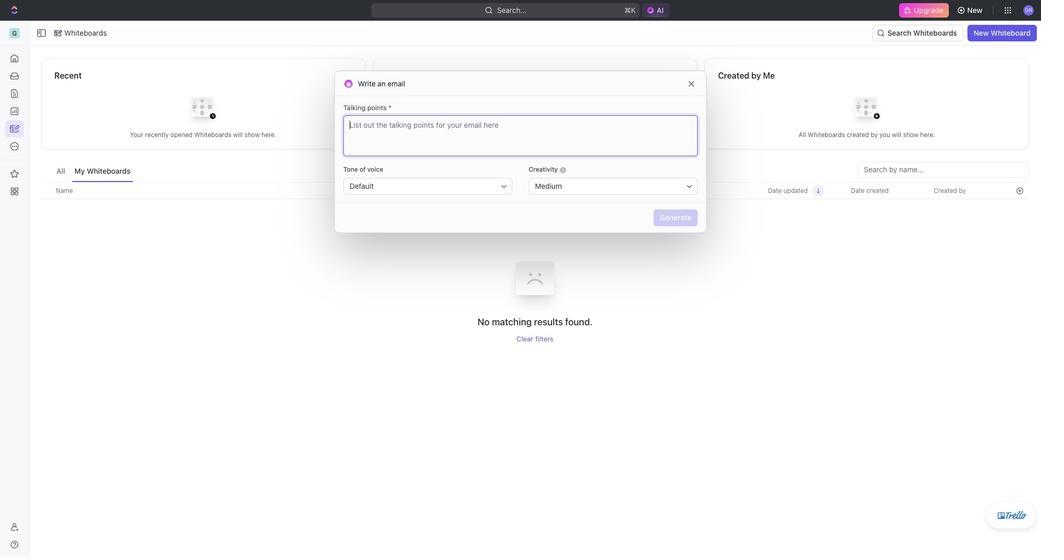 Task type: describe. For each thing, give the bounding box(es) containing it.
no recent whiteboards image
[[182, 89, 224, 131]]

email
[[388, 79, 405, 88]]

talking points *
[[343, 104, 392, 112]]

whiteboards left no created by me whiteboards image
[[808, 131, 845, 139]]

created by
[[934, 187, 966, 194]]

date created
[[851, 187, 889, 194]]

write an email
[[358, 79, 405, 88]]

List out the talking points for your email here text field
[[343, 116, 698, 156]]

all button
[[54, 162, 68, 182]]

favorites
[[386, 71, 422, 80]]

sidebar navigation
[[0, 21, 29, 558]]

recently
[[145, 131, 169, 139]]

opened
[[170, 131, 192, 139]]

2 here. from the left
[[582, 131, 597, 139]]

3 show from the left
[[903, 131, 918, 139]]

tone of voice
[[343, 166, 383, 174]]

of
[[360, 166, 366, 174]]

an
[[378, 79, 386, 88]]

points
[[367, 104, 387, 112]]

1 show from the left
[[244, 131, 260, 139]]

1 horizontal spatial by
[[871, 131, 878, 139]]

your for recent
[[130, 131, 143, 139]]

default button
[[343, 178, 512, 195]]

search...
[[497, 6, 526, 15]]

medium button
[[529, 178, 698, 195]]

default
[[350, 182, 374, 191]]

search
[[887, 28, 911, 37]]

row containing name
[[41, 182, 1029, 199]]

talking
[[343, 104, 365, 112]]

upgrade link
[[899, 3, 949, 18]]

2 will from the left
[[554, 131, 564, 139]]

tab list containing all
[[54, 162, 133, 182]]

1 will from the left
[[233, 131, 243, 139]]

medium
[[535, 182, 562, 191]]

creativity
[[529, 166, 560, 174]]

new whiteboard button
[[967, 25, 1037, 41]]

clear filters button
[[517, 335, 553, 344]]

clear filters
[[517, 335, 553, 344]]

new for new whiteboard
[[974, 28, 989, 37]]

upgrade
[[914, 6, 943, 15]]

matching
[[492, 317, 532, 328]]

you
[[880, 131, 890, 139]]

no data image
[[504, 248, 566, 317]]

results
[[534, 317, 563, 328]]

date for date updated
[[768, 187, 782, 194]]

3 will from the left
[[892, 131, 901, 139]]

all for all whiteboards created by you will show here.
[[799, 131, 806, 139]]

recent
[[54, 71, 82, 80]]

0 vertical spatial created
[[847, 131, 869, 139]]

by for created by me
[[751, 71, 761, 80]]

created for created by me
[[718, 71, 749, 80]]

search whiteboards
[[887, 28, 957, 37]]

your for favorites
[[473, 131, 486, 139]]

Search by name... text field
[[864, 162, 1022, 178]]

me
[[763, 71, 775, 80]]

2 show from the left
[[565, 131, 581, 139]]

all whiteboards created by you will show here.
[[799, 131, 935, 139]]



Task type: vqa. For each thing, say whether or not it's contained in the screenshot.
alert
no



Task type: locate. For each thing, give the bounding box(es) containing it.
row
[[41, 182, 1029, 199]]

date inside date updated 'button'
[[768, 187, 782, 194]]

whiteboard
[[991, 28, 1031, 37]]

will
[[233, 131, 243, 139], [554, 131, 564, 139], [892, 131, 901, 139]]

will up 'creativity'
[[554, 131, 564, 139]]

by left me
[[751, 71, 761, 80]]

no favorited whiteboards image
[[514, 89, 556, 131]]

show
[[244, 131, 260, 139], [565, 131, 581, 139], [903, 131, 918, 139]]

0 horizontal spatial by
[[751, 71, 761, 80]]

whiteboards down upgrade
[[913, 28, 957, 37]]

2 your from the left
[[473, 131, 486, 139]]

created down search by name... text box
[[934, 187, 957, 194]]

updated
[[784, 187, 808, 194]]

1 horizontal spatial all
[[799, 131, 806, 139]]

1 horizontal spatial here.
[[582, 131, 597, 139]]

your favorited whiteboards will show here.
[[473, 131, 597, 139]]

1 here. from the left
[[261, 131, 276, 139]]

by inside the no matching results found. table
[[959, 187, 966, 194]]

0 horizontal spatial created
[[718, 71, 749, 80]]

medium button
[[529, 178, 698, 195]]

generate button
[[654, 210, 698, 226]]

your left recently
[[130, 131, 143, 139]]

0 vertical spatial created
[[718, 71, 749, 80]]

new inside button
[[974, 28, 989, 37]]

created inside the no matching results found. table
[[934, 187, 957, 194]]

1 horizontal spatial will
[[554, 131, 564, 139]]

1 horizontal spatial created
[[934, 187, 957, 194]]

new
[[967, 6, 983, 15], [974, 28, 989, 37]]

my whiteboards
[[74, 167, 131, 176]]

0 vertical spatial all
[[799, 131, 806, 139]]

created inside button
[[866, 187, 889, 194]]

your left favorited
[[473, 131, 486, 139]]

created
[[718, 71, 749, 80], [934, 187, 957, 194]]

new whiteboard
[[974, 28, 1031, 37]]

no matching results found. row
[[41, 248, 1029, 344]]

by
[[751, 71, 761, 80], [871, 131, 878, 139], [959, 187, 966, 194]]

voice
[[367, 166, 383, 174]]

0 horizontal spatial all
[[56, 167, 65, 176]]

0 horizontal spatial date
[[768, 187, 782, 194]]

2 horizontal spatial by
[[959, 187, 966, 194]]

here.
[[261, 131, 276, 139], [582, 131, 597, 139], [920, 131, 935, 139]]

generate
[[660, 213, 691, 222]]

created left me
[[718, 71, 749, 80]]

⌘k
[[624, 6, 636, 15]]

date inside date created button
[[851, 187, 865, 194]]

new up "new whiteboard" at the right top of page
[[967, 6, 983, 15]]

date
[[768, 187, 782, 194], [851, 187, 865, 194]]

name
[[56, 187, 73, 194]]

default button
[[343, 178, 512, 195]]

write
[[358, 79, 376, 88]]

by left you
[[871, 131, 878, 139]]

all
[[799, 131, 806, 139], [56, 167, 65, 176]]

all inside all button
[[56, 167, 65, 176]]

whiteboards right favorited
[[515, 131, 552, 139]]

0 vertical spatial by
[[751, 71, 761, 80]]

whiteboards up recent
[[64, 28, 107, 37]]

new inside button
[[967, 6, 983, 15]]

no matching results found.
[[477, 317, 593, 328]]

my
[[74, 167, 85, 176]]

1 horizontal spatial your
[[473, 131, 486, 139]]

my whiteboards button
[[72, 162, 133, 182]]

2 vertical spatial by
[[959, 187, 966, 194]]

2 date from the left
[[851, 187, 865, 194]]

no
[[477, 317, 490, 328]]

by down search by name... text box
[[959, 187, 966, 194]]

new for new
[[967, 6, 983, 15]]

1 vertical spatial by
[[871, 131, 878, 139]]

1 vertical spatial created
[[934, 187, 957, 194]]

created for created by
[[934, 187, 957, 194]]

*
[[389, 104, 392, 112]]

whiteboards inside tab list
[[87, 167, 131, 176]]

no matching results found. table
[[41, 182, 1029, 344]]

whiteboards right my
[[87, 167, 131, 176]]

1 date from the left
[[768, 187, 782, 194]]

1 vertical spatial new
[[974, 28, 989, 37]]

1 horizontal spatial date
[[851, 187, 865, 194]]

search whiteboards button
[[873, 25, 963, 41]]

whiteboards
[[64, 28, 107, 37], [913, 28, 957, 37], [194, 131, 231, 139], [515, 131, 552, 139], [808, 131, 845, 139], [87, 167, 131, 176]]

date for date created
[[851, 187, 865, 194]]

date updated button
[[762, 183, 823, 199]]

0 horizontal spatial here.
[[261, 131, 276, 139]]

your
[[130, 131, 143, 139], [473, 131, 486, 139]]

created by me
[[718, 71, 775, 80]]

1 your from the left
[[130, 131, 143, 139]]

location
[[665, 187, 690, 194]]

found.
[[565, 317, 593, 328]]

your recently opened whiteboards will show here.
[[130, 131, 276, 139]]

0 horizontal spatial will
[[233, 131, 243, 139]]

created
[[847, 131, 869, 139], [866, 187, 889, 194]]

new button
[[953, 2, 989, 19]]

2 horizontal spatial here.
[[920, 131, 935, 139]]

filters
[[535, 335, 553, 344]]

date updated
[[768, 187, 808, 194]]

no created by me whiteboards image
[[846, 89, 888, 131]]

whiteboards right the "opened"
[[194, 131, 231, 139]]

tab list
[[54, 162, 133, 182]]

0 horizontal spatial show
[[244, 131, 260, 139]]

will right no recent whiteboards image
[[233, 131, 243, 139]]

all for all
[[56, 167, 65, 176]]

tone
[[343, 166, 358, 174]]

0 vertical spatial new
[[967, 6, 983, 15]]

favorited
[[488, 131, 514, 139]]

1 vertical spatial all
[[56, 167, 65, 176]]

2 horizontal spatial show
[[903, 131, 918, 139]]

date created button
[[845, 183, 895, 199]]

0 horizontal spatial your
[[130, 131, 143, 139]]

3 here. from the left
[[920, 131, 935, 139]]

2 horizontal spatial will
[[892, 131, 901, 139]]

will right you
[[892, 131, 901, 139]]

1 horizontal spatial show
[[565, 131, 581, 139]]

clear
[[517, 335, 533, 344]]

1 vertical spatial created
[[866, 187, 889, 194]]

new down the new button
[[974, 28, 989, 37]]

by for created by
[[959, 187, 966, 194]]



